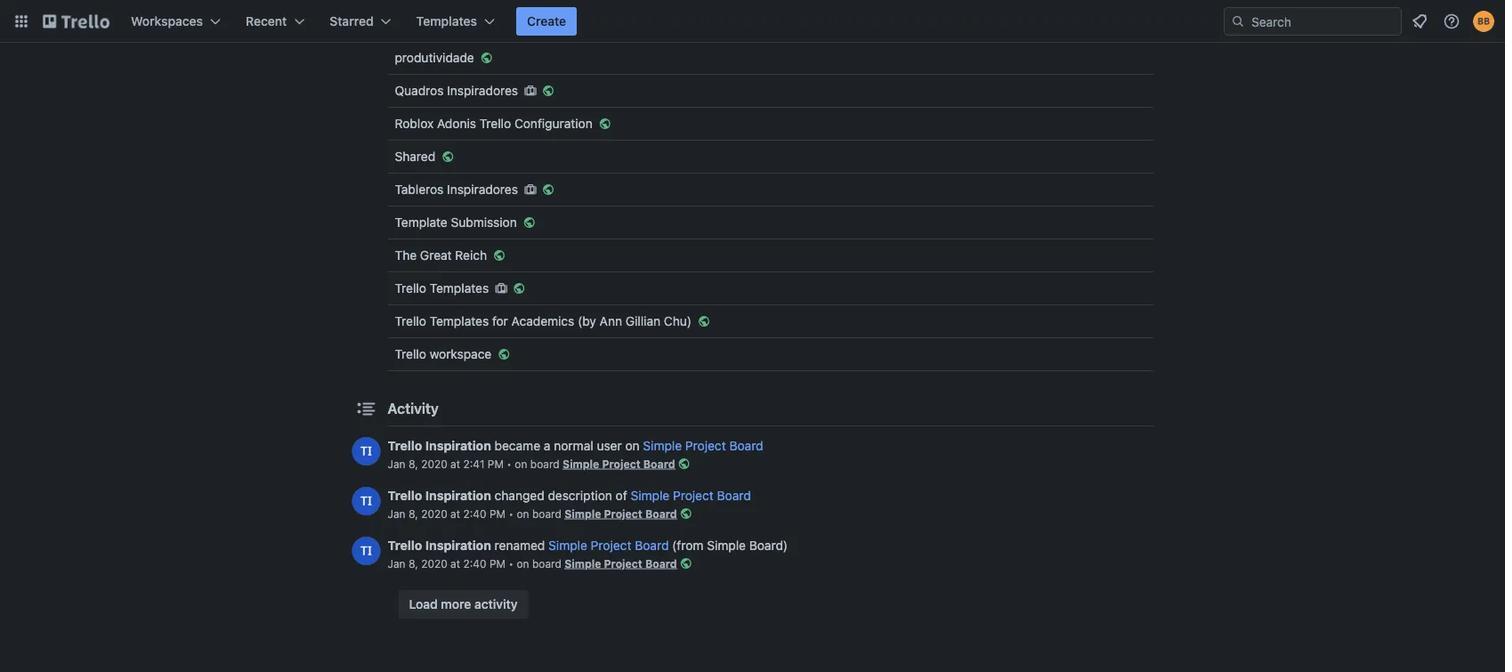 Task type: locate. For each thing, give the bounding box(es) containing it.
tableros inspiradores
[[395, 182, 518, 197]]

2:40 down 2:41
[[463, 507, 487, 520]]

pm for became
[[488, 458, 504, 470]]

1 vertical spatial pm
[[490, 507, 506, 520]]

1 jan from the top
[[388, 458, 406, 470]]

0 vertical spatial jan
[[388, 458, 406, 470]]

on for changed description of
[[517, 507, 529, 520]]

project
[[685, 438, 726, 453], [602, 458, 641, 470], [673, 488, 714, 503], [604, 507, 643, 520], [591, 538, 632, 553], [604, 557, 643, 570]]

activity
[[474, 597, 518, 612]]

1 vertical spatial •
[[509, 507, 514, 520]]

trello for trello templates
[[395, 281, 426, 296]]

0 vertical spatial inspiradores
[[447, 83, 518, 98]]

2 2:40 from the top
[[463, 557, 487, 570]]

sm image up academics
[[510, 280, 528, 297]]

2 jan from the top
[[388, 507, 406, 520]]

1 vertical spatial 2:40
[[463, 557, 487, 570]]

load
[[409, 597, 438, 612]]

0 vertical spatial •
[[507, 458, 512, 470]]

trello templates
[[395, 281, 489, 296]]

board down renamed
[[532, 557, 562, 570]]

pm right 2:41
[[488, 458, 504, 470]]

jan
[[388, 458, 406, 470], [388, 507, 406, 520], [388, 557, 406, 570]]

0 vertical spatial 2020
[[421, 458, 448, 470]]

sm image right reich
[[491, 247, 508, 264]]

trello templates for academics (by ann gillian chu) link
[[388, 307, 1153, 336]]

• down changed on the left bottom
[[509, 507, 514, 520]]

inspiration down 2:41
[[425, 488, 491, 503]]

trello workspace link
[[388, 340, 1153, 369]]

the
[[395, 248, 417, 263]]

sm image up configuration
[[540, 82, 557, 100]]

1 at from the top
[[451, 458, 460, 470]]

3 8, from the top
[[409, 557, 418, 570]]

sm image inside trello templates for academics (by ann gillian chu) link
[[695, 312, 713, 330]]

templates
[[416, 14, 477, 28], [430, 281, 489, 296], [430, 314, 489, 328]]

shared link
[[388, 142, 1153, 171]]

adonis
[[437, 116, 476, 131]]

recent
[[246, 14, 287, 28]]

shared
[[395, 149, 436, 164]]

board down a
[[530, 458, 560, 470]]

sm image right chu)
[[695, 312, 713, 330]]

Search field
[[1245, 8, 1401, 35]]

1 vertical spatial at
[[451, 507, 460, 520]]

search image
[[1231, 14, 1245, 28]]

inspiradores up roblox adonis trello configuration
[[447, 83, 518, 98]]

inspiradores up submission at the left top of page
[[447, 182, 518, 197]]

2 inspiration from the top
[[425, 488, 491, 503]]

• down became
[[507, 458, 512, 470]]

simple project board link
[[643, 438, 764, 453], [563, 458, 675, 470], [631, 488, 751, 503], [565, 507, 677, 520], [549, 538, 669, 553], [565, 557, 677, 570]]

•
[[507, 458, 512, 470], [509, 507, 514, 520], [509, 557, 514, 570]]

0 vertical spatial trello inspiration (inspiringtaco) image
[[352, 437, 381, 466]]

sm image inside trello templates link
[[492, 280, 510, 297]]

anyone on the internet can see this board. only board members can edit. image up anyone on the internet can see this board. only board members can edit. image
[[675, 455, 693, 473]]

anyone on the internet can see this board. only board members can edit. image
[[675, 455, 693, 473], [677, 555, 695, 572]]

1 inspiradores from the top
[[447, 83, 518, 98]]

sm image down for
[[495, 345, 513, 363]]

sm image up for
[[492, 280, 510, 297]]

pm
[[488, 458, 504, 470], [490, 507, 506, 520], [490, 557, 506, 570]]

• down renamed
[[509, 557, 514, 570]]

3 jan from the top
[[388, 557, 406, 570]]

submission
[[451, 215, 517, 230]]

board
[[730, 438, 764, 453], [643, 458, 675, 470], [717, 488, 751, 503], [645, 507, 677, 520], [635, 538, 669, 553], [645, 557, 677, 570]]

sm image inside shared link
[[439, 148, 457, 166]]

1 vertical spatial 8,
[[409, 507, 418, 520]]

1 vertical spatial anyone on the internet can see this board. only board members can edit. image
[[677, 555, 695, 572]]

3 inspiration from the top
[[425, 538, 491, 553]]

at for changed
[[451, 507, 460, 520]]

template submission
[[395, 215, 517, 230]]

2 vertical spatial at
[[451, 557, 460, 570]]

2 vertical spatial 8,
[[409, 557, 418, 570]]

trello inspiration changed description of simple project board
[[388, 488, 751, 503]]

2:40 for renamed
[[463, 557, 487, 570]]

2020
[[421, 458, 448, 470], [421, 507, 448, 520], [421, 557, 448, 570]]

sm image inside trello workspace link
[[495, 345, 513, 363]]

0 vertical spatial jan 8, 2020 at 2:40 pm • on board simple project board
[[388, 507, 677, 520]]

1 2:40 from the top
[[463, 507, 487, 520]]

2 inspiradores from the top
[[447, 182, 518, 197]]

2:40 for changed description of
[[463, 507, 487, 520]]

sm image right shared
[[439, 148, 457, 166]]

1 vertical spatial 2020
[[421, 507, 448, 520]]

anyone on the internet can see this board. only board members can edit. image
[[677, 505, 695, 523]]

2 trello inspiration (inspiringtaco) image from the top
[[352, 487, 381, 515]]

1 vertical spatial jan
[[388, 507, 406, 520]]

the great reich link
[[388, 241, 1153, 270]]

sm image inside quadros inspiradores link
[[522, 82, 540, 100]]

the great reich
[[395, 248, 487, 263]]

sm image inside tableros inspiradores link
[[539, 181, 557, 199]]

2 at from the top
[[451, 507, 460, 520]]

jan 8, 2020 at 2:40 pm • on board simple project board down renamed
[[388, 557, 677, 570]]

2 vertical spatial templates
[[430, 314, 489, 328]]

sm image for trello workspace
[[495, 345, 513, 363]]

trello inspiration (inspiringtaco) image
[[352, 437, 381, 466], [352, 487, 381, 515], [352, 537, 381, 565]]

sm image inside quadros inspiradores link
[[540, 82, 557, 100]]

on down became
[[515, 458, 527, 470]]

3 at from the top
[[451, 557, 460, 570]]

sm image down configuration
[[522, 181, 539, 199]]

0 vertical spatial templates
[[416, 14, 477, 28]]

sm image inside roblox adonis trello configuration link
[[596, 115, 614, 133]]

inspiration up more
[[425, 538, 491, 553]]

2 vertical spatial inspiration
[[425, 538, 491, 553]]

inspiradores for tableros inspiradores
[[447, 182, 518, 197]]

1 jan 8, 2020 at 2:40 pm • on board simple project board from the top
[[388, 507, 677, 520]]

2 vertical spatial •
[[509, 557, 514, 570]]

2:40 up load more activity
[[463, 557, 487, 570]]

inspiradores
[[447, 83, 518, 98], [447, 182, 518, 197]]

templates for trello templates for academics (by ann gillian chu)
[[430, 314, 489, 328]]

0 vertical spatial board
[[530, 458, 560, 470]]

pm down changed on the left bottom
[[490, 507, 506, 520]]

sm image inside produtividade link
[[478, 49, 496, 67]]

activity
[[388, 400, 439, 417]]

workspaces button
[[120, 7, 232, 36]]

inspiration
[[425, 438, 491, 453], [425, 488, 491, 503], [425, 538, 491, 553]]

trello for trello inspiration changed description of simple project board
[[388, 488, 422, 503]]

sm image right submission at the left top of page
[[521, 214, 538, 231]]

inspiration up 2:41
[[425, 438, 491, 453]]

ann
[[600, 314, 622, 328]]

2 2020 from the top
[[421, 507, 448, 520]]

load more activity
[[409, 597, 518, 612]]

sm image
[[478, 49, 496, 67], [522, 82, 540, 100], [522, 181, 539, 199], [521, 214, 538, 231], [510, 280, 528, 297]]

sm image right configuration
[[596, 115, 614, 133]]

templates up produtividade
[[416, 14, 477, 28]]

0 vertical spatial inspiration
[[425, 438, 491, 453]]

sm image for trello templates
[[492, 280, 510, 297]]

sm image up configuration
[[522, 82, 540, 100]]

1 vertical spatial board
[[532, 507, 562, 520]]

pm for changed
[[490, 507, 506, 520]]

workspace
[[430, 347, 492, 361]]

on for renamed
[[517, 557, 529, 570]]

inspiration for became a normal user on
[[425, 438, 491, 453]]

on down renamed
[[517, 557, 529, 570]]

trello
[[480, 116, 511, 131], [395, 281, 426, 296], [395, 314, 426, 328], [395, 347, 426, 361], [388, 438, 422, 453], [388, 488, 422, 503], [388, 538, 422, 553]]

1 vertical spatial templates
[[430, 281, 489, 296]]

sm image inside template submission link
[[521, 214, 538, 231]]

starred
[[330, 14, 374, 28]]

trello inspiration renamed simple project board (from simple board)
[[388, 538, 788, 553]]

sm image
[[540, 82, 557, 100], [596, 115, 614, 133], [439, 148, 457, 166], [539, 181, 557, 199], [491, 247, 508, 264], [492, 280, 510, 297], [695, 312, 713, 330], [495, 345, 513, 363]]

sm image down configuration
[[539, 181, 557, 199]]

board for a
[[530, 458, 560, 470]]

back to home image
[[43, 7, 109, 36]]

simple down description
[[565, 507, 601, 520]]

1 2020 from the top
[[421, 458, 448, 470]]

template
[[395, 215, 448, 230]]

simple
[[643, 438, 682, 453], [563, 458, 599, 470], [631, 488, 670, 503], [565, 507, 601, 520], [549, 538, 587, 553], [707, 538, 746, 553], [565, 557, 601, 570]]

0 vertical spatial 2:40
[[463, 507, 487, 520]]

1 inspiration from the top
[[425, 438, 491, 453]]

simple right (from
[[707, 538, 746, 553]]

normal
[[554, 438, 593, 453]]

8, for became
[[409, 458, 418, 470]]

sm image for produtividade
[[478, 49, 496, 67]]

renamed
[[495, 538, 545, 553]]

jan 8, 2020 at 2:40 pm • on board simple project board
[[388, 507, 677, 520], [388, 557, 677, 570]]

pm down renamed
[[490, 557, 506, 570]]

switch to… image
[[12, 12, 30, 30]]

2 8, from the top
[[409, 507, 418, 520]]

1 vertical spatial jan 8, 2020 at 2:40 pm • on board simple project board
[[388, 557, 677, 570]]

board
[[530, 458, 560, 470], [532, 507, 562, 520], [532, 557, 562, 570]]

board down trello inspiration changed description of simple project board
[[532, 507, 562, 520]]

at
[[451, 458, 460, 470], [451, 507, 460, 520], [451, 557, 460, 570]]

anyone on the internet can see this board. only board members can edit. image for (from simple board)
[[677, 555, 695, 572]]

2:40
[[463, 507, 487, 520], [463, 557, 487, 570]]

templates up workspace
[[430, 314, 489, 328]]

jan 8, 2020 at 2:41 pm • on board simple project board
[[388, 458, 675, 470]]

templates down reich
[[430, 281, 489, 296]]

board for description
[[532, 507, 562, 520]]

0 vertical spatial 8,
[[409, 458, 418, 470]]

on
[[625, 438, 640, 453], [515, 458, 527, 470], [517, 507, 529, 520], [517, 557, 529, 570]]

2 jan 8, 2020 at 2:40 pm • on board simple project board from the top
[[388, 557, 677, 570]]

open information menu image
[[1443, 12, 1461, 30]]

1 8, from the top
[[409, 458, 418, 470]]

0 vertical spatial anyone on the internet can see this board. only board members can edit. image
[[675, 455, 693, 473]]

at for became
[[451, 458, 460, 470]]

0 vertical spatial at
[[451, 458, 460, 470]]

became
[[495, 438, 540, 453]]

sm image up quadros inspiradores
[[478, 49, 496, 67]]

0 vertical spatial pm
[[488, 458, 504, 470]]

produtividade
[[395, 50, 474, 65]]

2020 for became
[[421, 458, 448, 470]]

jan 8, 2020 at 2:40 pm • on board simple project board down changed on the left bottom
[[388, 507, 677, 520]]

1 trello inspiration (inspiringtaco) image from the top
[[352, 437, 381, 466]]

on down changed on the left bottom
[[517, 507, 529, 520]]

8,
[[409, 458, 418, 470], [409, 507, 418, 520], [409, 557, 418, 570]]

8, for changed
[[409, 507, 418, 520]]

1 vertical spatial inspiradores
[[447, 182, 518, 197]]

configuration
[[515, 116, 593, 131]]

1 vertical spatial inspiration
[[425, 488, 491, 503]]

trello for trello templates for academics (by ann gillian chu)
[[395, 314, 426, 328]]

sm image inside tableros inspiradores link
[[522, 181, 539, 199]]

jan for became
[[388, 458, 406, 470]]

2 vertical spatial trello inspiration (inspiringtaco) image
[[352, 537, 381, 565]]

2 vertical spatial 2020
[[421, 557, 448, 570]]

anyone on the internet can see this board. only board members can edit. image down (from
[[677, 555, 695, 572]]

1 vertical spatial trello inspiration (inspiringtaco) image
[[352, 487, 381, 515]]

2 vertical spatial jan
[[388, 557, 406, 570]]

sm image inside "the great reich" link
[[491, 247, 508, 264]]



Task type: vqa. For each thing, say whether or not it's contained in the screenshot.
CREATE
yes



Task type: describe. For each thing, give the bounding box(es) containing it.
2 vertical spatial pm
[[490, 557, 506, 570]]

load more activity link
[[398, 590, 528, 619]]

trello inspiration (inspiringtaco) image for became
[[352, 437, 381, 466]]

tableros
[[395, 182, 444, 197]]

templates inside "popup button"
[[416, 14, 477, 28]]

description
[[548, 488, 612, 503]]

trello templates link
[[388, 274, 1153, 303]]

quadros inspiradores
[[395, 83, 518, 98]]

anyone on the internet can see this board. only board members can edit. image for trello inspiration became a normal user on simple project board
[[675, 455, 693, 473]]

jan 8, 2020 at 2:40 pm • on board simple project board for renamed
[[388, 557, 677, 570]]

more
[[441, 597, 471, 612]]

(from
[[672, 538, 704, 553]]

0 notifications image
[[1409, 11, 1431, 32]]

2020 for changed
[[421, 507, 448, 520]]

on right user
[[625, 438, 640, 453]]

• for changed
[[509, 507, 514, 520]]

produtividade link
[[388, 44, 1153, 72]]

inspiration for changed description of
[[425, 488, 491, 503]]

gillian
[[626, 314, 661, 328]]

quadros inspiradores link
[[388, 77, 1153, 105]]

for
[[492, 314, 508, 328]]

2 vertical spatial board
[[532, 557, 562, 570]]

templates for trello templates
[[430, 281, 489, 296]]

sm image inside trello templates link
[[510, 280, 528, 297]]

create button
[[516, 7, 577, 36]]

template submission link
[[388, 208, 1153, 237]]

jan 8, 2020 at 2:40 pm • on board simple project board for changed description of
[[388, 507, 677, 520]]

2:41
[[463, 458, 485, 470]]

reich
[[455, 248, 487, 263]]

roblox adonis trello configuration
[[395, 116, 593, 131]]

workspaces
[[131, 14, 203, 28]]

• for became
[[507, 458, 512, 470]]

tableros inspiradores link
[[388, 175, 1153, 204]]

user
[[597, 438, 622, 453]]

simple down trello inspiration became a normal user on simple project board
[[563, 458, 599, 470]]

inspiradores for quadros inspiradores
[[447, 83, 518, 98]]

primary element
[[0, 0, 1505, 43]]

sm image for tableros inspiradores
[[522, 181, 539, 199]]

trello for trello inspiration became a normal user on simple project board
[[388, 438, 422, 453]]

trello for trello workspace
[[395, 347, 426, 361]]

roblox adonis trello configuration link
[[388, 109, 1153, 138]]

recent button
[[235, 7, 315, 36]]

simple right of
[[631, 488, 670, 503]]

simple right renamed
[[549, 538, 587, 553]]

a
[[544, 438, 551, 453]]

simple right user
[[643, 438, 682, 453]]

quadros
[[395, 83, 444, 98]]

trello inspiration became a normal user on simple project board
[[388, 438, 764, 453]]

3 trello inspiration (inspiringtaco) image from the top
[[352, 537, 381, 565]]

(by
[[578, 314, 596, 328]]

sm image for shared
[[439, 148, 457, 166]]

trello workspace
[[395, 347, 492, 361]]

sm image for the great reich
[[491, 247, 508, 264]]

great
[[420, 248, 452, 263]]

bob builder (bobbuilder40) image
[[1473, 11, 1495, 32]]

chu)
[[664, 314, 692, 328]]

sm image for template submission
[[521, 214, 538, 231]]

simple down trello inspiration renamed simple project board (from simple board)
[[565, 557, 601, 570]]

board)
[[749, 538, 788, 553]]

academics
[[512, 314, 574, 328]]

sm image for roblox adonis trello configuration
[[596, 115, 614, 133]]

3 2020 from the top
[[421, 557, 448, 570]]

jan for changed
[[388, 507, 406, 520]]

starred button
[[319, 7, 402, 36]]

trello inspiration (inspiringtaco) image for changed
[[352, 487, 381, 515]]

on for became a normal user on
[[515, 458, 527, 470]]

trello for trello inspiration renamed simple project board (from simple board)
[[388, 538, 422, 553]]

sm image for quadros inspiradores
[[522, 82, 540, 100]]

templates button
[[406, 7, 506, 36]]

create
[[527, 14, 566, 28]]

roblox
[[395, 116, 434, 131]]

trello templates for academics (by ann gillian chu)
[[395, 314, 692, 328]]

changed
[[495, 488, 545, 503]]

sm image for trello templates for academics (by ann gillian chu)
[[695, 312, 713, 330]]

of
[[616, 488, 627, 503]]



